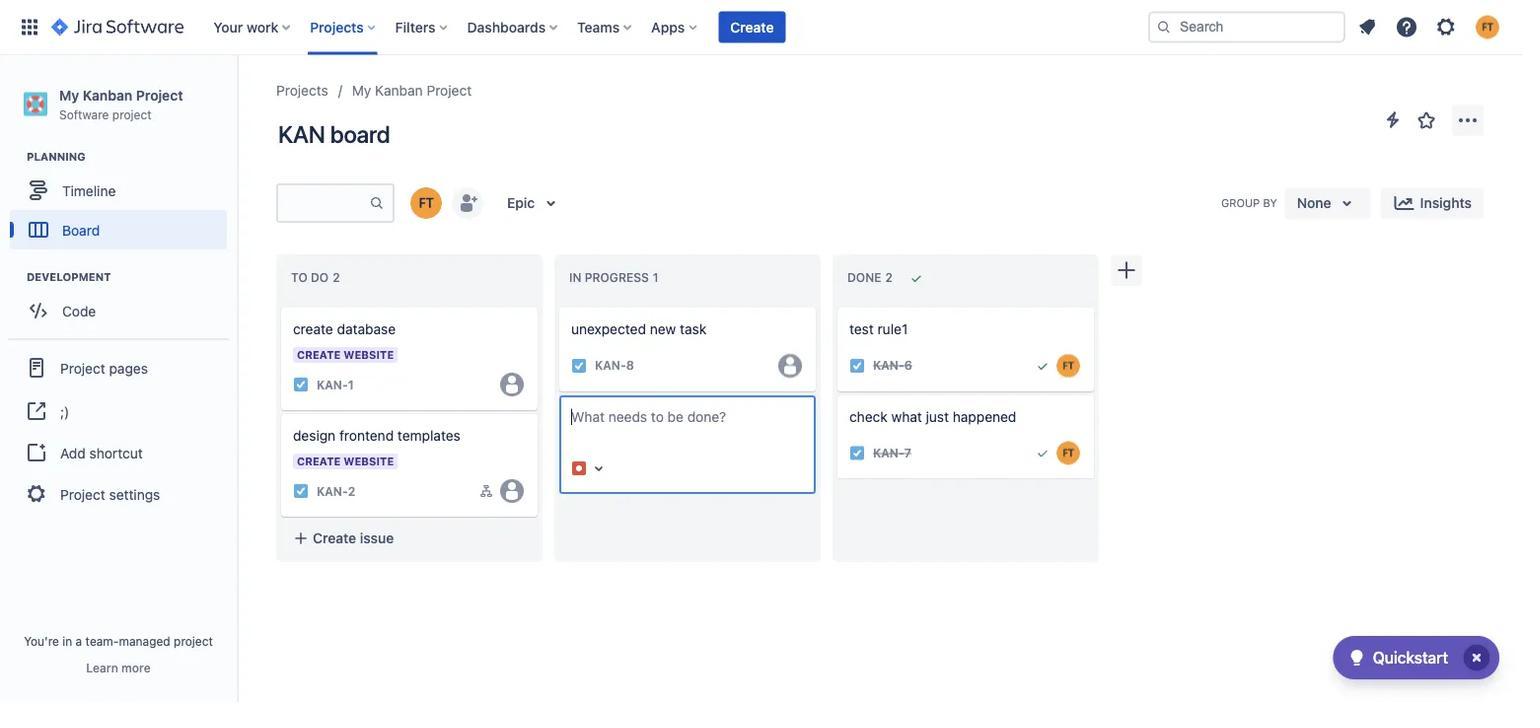 Task type: locate. For each thing, give the bounding box(es) containing it.
teams button
[[572, 11, 640, 43]]

to
[[291, 271, 308, 285]]

settings
[[109, 486, 160, 503]]

0 vertical spatial projects
[[310, 19, 364, 35]]

2 vertical spatial create
[[313, 530, 356, 547]]

board link
[[10, 210, 227, 250]]

0 vertical spatial project
[[112, 107, 152, 121]]

learn
[[86, 661, 118, 675]]

1 horizontal spatial task image
[[850, 446, 866, 461]]

done image
[[1035, 358, 1051, 374], [1035, 358, 1051, 374]]

7
[[905, 447, 912, 460]]

my
[[352, 82, 371, 99], [59, 87, 79, 103]]

0 horizontal spatial create issue
[[313, 530, 394, 547]]

project right software
[[112, 107, 152, 121]]

0 horizontal spatial issue
[[360, 530, 394, 547]]

1 horizontal spatial issue
[[917, 493, 951, 509]]

timeline
[[62, 182, 116, 199]]

project settings
[[60, 486, 160, 503]]

what
[[892, 409, 923, 425]]

task image left kan-2 link
[[293, 484, 309, 499]]

group
[[8, 339, 229, 522]]

project
[[112, 107, 152, 121], [174, 635, 213, 648]]

task image left kan-7 link
[[850, 446, 866, 461]]

6
[[905, 359, 913, 373]]

none
[[1298, 195, 1332, 211]]

create
[[731, 19, 774, 35], [869, 493, 913, 509], [313, 530, 356, 547]]

kan- inside "link"
[[595, 359, 626, 373]]

create issue button
[[838, 483, 1095, 519], [281, 521, 538, 557]]

unassigned image
[[779, 354, 802, 378], [500, 373, 524, 397]]

1 horizontal spatial unassigned image
[[779, 354, 802, 378]]

create issue image
[[269, 294, 293, 318], [548, 294, 571, 318], [826, 294, 850, 318]]

0 vertical spatial create issue
[[869, 493, 951, 509]]

task
[[680, 321, 707, 338]]

do
[[311, 271, 329, 285]]

done image
[[1035, 446, 1051, 461], [1035, 446, 1051, 461]]

0 horizontal spatial task image
[[293, 484, 309, 499]]

code
[[62, 303, 96, 319]]

kanban inside 'link'
[[375, 82, 423, 99]]

insights button
[[1381, 188, 1484, 219]]

0 vertical spatial issue
[[917, 493, 951, 509]]

project down the add
[[60, 486, 105, 503]]

kan- down design
[[317, 485, 348, 498]]

board
[[330, 120, 390, 148]]

by
[[1264, 197, 1278, 209]]

kanban up software
[[83, 87, 132, 103]]

projects up projects link
[[310, 19, 364, 35]]

task image for test rule1
[[850, 358, 866, 374]]

kanban up board
[[375, 82, 423, 99]]

projects link
[[276, 79, 328, 103]]

my up board
[[352, 82, 371, 99]]

2 horizontal spatial create issue image
[[826, 294, 850, 318]]

create issue button for test rule1
[[838, 483, 1095, 519]]

my for my kanban project software project
[[59, 87, 79, 103]]

task image left the kan-6 link
[[850, 358, 866, 374]]

0 horizontal spatial unassigned image
[[500, 373, 524, 397]]

kan- down what
[[873, 447, 905, 460]]

create issue image for test rule1
[[826, 294, 850, 318]]

1 horizontal spatial task image
[[571, 358, 587, 374]]

0 vertical spatial create
[[731, 19, 774, 35]]

create right apps "popup button"
[[731, 19, 774, 35]]

dashboards button
[[461, 11, 566, 43]]

epic
[[507, 195, 535, 211]]

1 horizontal spatial create issue
[[869, 493, 951, 509]]

kan-2 link
[[317, 483, 356, 500]]

you're
[[24, 635, 59, 648]]

kan-2
[[317, 485, 356, 498]]

kan-8
[[595, 359, 634, 373]]

rule1
[[878, 321, 908, 338]]

0 horizontal spatial create
[[313, 530, 356, 547]]

epic button
[[495, 188, 575, 219]]

sidebar navigation image
[[215, 79, 259, 118]]

group containing project pages
[[8, 339, 229, 522]]

kan-
[[595, 359, 626, 373], [873, 359, 905, 373], [317, 378, 348, 392], [873, 447, 905, 460], [317, 485, 348, 498]]

1 horizontal spatial create issue image
[[548, 294, 571, 318]]

task image
[[850, 446, 866, 461], [293, 484, 309, 499]]

done element
[[848, 271, 897, 285]]

0 horizontal spatial project
[[112, 107, 152, 121]]

8
[[626, 359, 634, 373]]

2
[[348, 485, 356, 498]]

my kanban project link
[[352, 79, 472, 103]]

1 vertical spatial project
[[174, 635, 213, 648]]

kanban
[[375, 82, 423, 99], [83, 87, 132, 103]]

task image
[[571, 358, 587, 374], [850, 358, 866, 374], [293, 377, 309, 393]]

projects inside dropdown button
[[310, 19, 364, 35]]

more image
[[1457, 109, 1480, 132]]

1 horizontal spatial create issue button
[[838, 483, 1095, 519]]

create issue image
[[269, 401, 293, 424]]

1 vertical spatial create
[[869, 493, 913, 509]]

create issue button down the 7
[[838, 483, 1095, 519]]

shortcut
[[89, 445, 143, 461]]

my up software
[[59, 87, 79, 103]]

dashboards
[[467, 19, 546, 35]]

1 vertical spatial issue
[[360, 530, 394, 547]]

2 create issue image from the left
[[548, 294, 571, 318]]

apps
[[652, 19, 685, 35]]

test rule1
[[850, 321, 908, 338]]

create issue image down "to"
[[269, 294, 293, 318]]

create issue button down 2
[[281, 521, 538, 557]]

0 horizontal spatial create issue image
[[269, 294, 293, 318]]

banner
[[0, 0, 1524, 55]]

a
[[76, 635, 82, 648]]

planning image
[[3, 145, 27, 169]]

pages
[[109, 360, 148, 376]]

kan- down unexpected
[[595, 359, 626, 373]]

create issue image for create database
[[269, 294, 293, 318]]

unassigned image for kan-1
[[500, 373, 524, 397]]

frontend
[[339, 428, 394, 444]]

2 horizontal spatial create
[[869, 493, 913, 509]]

task image up create issue icon
[[293, 377, 309, 393]]

project settings link
[[8, 473, 229, 516]]

quickstart
[[1373, 649, 1449, 668]]

project down filters "dropdown button"
[[427, 82, 472, 99]]

0 horizontal spatial my
[[59, 87, 79, 103]]

create down kan-2 link
[[313, 530, 356, 547]]

managed
[[119, 635, 170, 648]]

my for my kanban project
[[352, 82, 371, 99]]

project right managed on the left of the page
[[174, 635, 213, 648]]

0 horizontal spatial kanban
[[83, 87, 132, 103]]

in progress
[[569, 271, 649, 285]]

kan- down rule1
[[873, 359, 905, 373]]

1 vertical spatial create issue button
[[281, 521, 538, 557]]

automations menu button icon image
[[1382, 108, 1405, 132]]

create issue image up test
[[826, 294, 850, 318]]

1 vertical spatial create issue
[[313, 530, 394, 547]]

my inside 'my kanban project' 'link'
[[352, 82, 371, 99]]

search image
[[1157, 19, 1172, 35]]

1 vertical spatial projects
[[276, 82, 328, 99]]

happened
[[953, 409, 1017, 425]]

0 of 1 child issues complete image
[[479, 484, 494, 499]]

progress
[[585, 271, 649, 285]]

unexpected
[[571, 321, 646, 338]]

;) link
[[8, 390, 229, 433]]

kan-1
[[317, 378, 354, 392]]

you're in a team-managed project
[[24, 635, 213, 648]]

kanban inside the my kanban project software project
[[83, 87, 132, 103]]

1 horizontal spatial project
[[174, 635, 213, 648]]

2 horizontal spatial task image
[[850, 358, 866, 374]]

create down kan-7 link
[[869, 493, 913, 509]]

project pages link
[[8, 347, 229, 390]]

task image left kan-8 "link"
[[571, 358, 587, 374]]

create issue image down in
[[548, 294, 571, 318]]

project inside the my kanban project software project
[[112, 107, 152, 121]]

1 create issue image from the left
[[269, 294, 293, 318]]

0 vertical spatial task image
[[850, 446, 866, 461]]

project
[[427, 82, 472, 99], [136, 87, 183, 103], [60, 360, 105, 376], [60, 486, 105, 503]]

kan-7 link
[[873, 445, 912, 462]]

unexpected new task
[[571, 321, 707, 338]]

create for test rule1
[[869, 493, 913, 509]]

create issue down 2
[[313, 530, 394, 547]]

kanban for my kanban project
[[375, 82, 423, 99]]

jira software image
[[51, 15, 184, 39], [51, 15, 184, 39]]

assignee: funky town image
[[1057, 354, 1081, 378]]

1 horizontal spatial create
[[731, 19, 774, 35]]

your work
[[213, 19, 279, 35]]

1 horizontal spatial my
[[352, 82, 371, 99]]

team-
[[85, 635, 119, 648]]

kan- for test
[[873, 359, 905, 373]]

insights image
[[1393, 191, 1417, 215]]

help image
[[1396, 15, 1419, 39]]

board
[[62, 222, 100, 238]]

project left sidebar navigation image
[[136, 87, 183, 103]]

kanban for my kanban project software project
[[83, 87, 132, 103]]

task image for kan-2
[[293, 484, 309, 499]]

0 vertical spatial create issue button
[[838, 483, 1095, 519]]

your profile and settings image
[[1476, 15, 1500, 39]]

1 horizontal spatial kanban
[[375, 82, 423, 99]]

0 horizontal spatial create issue button
[[281, 521, 538, 557]]

projects
[[310, 19, 364, 35], [276, 82, 328, 99]]

1 vertical spatial task image
[[293, 484, 309, 499]]

issue
[[917, 493, 951, 509], [360, 530, 394, 547]]

development
[[27, 271, 111, 284]]

create issue down the 7
[[869, 493, 951, 509]]

my inside the my kanban project software project
[[59, 87, 79, 103]]

unassigned image for kan-8
[[779, 354, 802, 378]]

projects up the kan
[[276, 82, 328, 99]]

create issue
[[869, 493, 951, 509], [313, 530, 394, 547]]

primary element
[[12, 0, 1149, 55]]

create issue image for unexpected new task
[[548, 294, 571, 318]]

3 create issue image from the left
[[826, 294, 850, 318]]

done
[[848, 271, 882, 285]]

kan- up design
[[317, 378, 348, 392]]

projects button
[[304, 11, 384, 43]]



Task type: vqa. For each thing, say whether or not it's contained in the screenshot.
banner
yes



Task type: describe. For each thing, give the bounding box(es) containing it.
more
[[121, 661, 151, 675]]

kan-6 link
[[873, 357, 913, 374]]

;)
[[60, 403, 69, 420]]

task image for kan-7
[[850, 446, 866, 461]]

timeline link
[[10, 171, 227, 210]]

just
[[926, 409, 949, 425]]

group
[[1222, 197, 1261, 209]]

project inside 'link'
[[427, 82, 472, 99]]

to do element
[[291, 271, 344, 285]]

create column image
[[1115, 259, 1139, 282]]

create issue button for create database
[[281, 521, 538, 557]]

projects for projects dropdown button
[[310, 19, 364, 35]]

create for create database
[[313, 530, 356, 547]]

bug image
[[571, 461, 587, 476]]

design
[[293, 428, 336, 444]]

project left pages
[[60, 360, 105, 376]]

planning group
[[10, 149, 236, 256]]

check what just happened
[[850, 409, 1017, 425]]

database
[[337, 321, 396, 338]]

add people image
[[456, 191, 480, 215]]

quickstart button
[[1334, 637, 1500, 680]]

create inside button
[[731, 19, 774, 35]]

learn more
[[86, 661, 151, 675]]

my kanban project software project
[[59, 87, 183, 121]]

appswitcher icon image
[[18, 15, 41, 39]]

add shortcut button
[[8, 433, 229, 473]]

development group
[[10, 270, 236, 337]]

unassigned image
[[500, 480, 524, 503]]

What needs to be done? - Press the "Enter" key to submit or the "Escape" key to cancel. text field
[[571, 407, 804, 447]]

teams
[[577, 19, 620, 35]]

create
[[293, 321, 333, 338]]

in progress element
[[569, 271, 663, 285]]

group by
[[1222, 197, 1278, 209]]

test
[[850, 321, 874, 338]]

project pages
[[60, 360, 148, 376]]

issue for rule1
[[917, 493, 951, 509]]

apps button
[[646, 11, 705, 43]]

work
[[247, 19, 279, 35]]

0 horizontal spatial task image
[[293, 377, 309, 393]]

your work button
[[208, 11, 298, 43]]

none button
[[1286, 188, 1371, 219]]

add
[[60, 445, 86, 461]]

project inside the my kanban project software project
[[136, 87, 183, 103]]

learn more button
[[86, 660, 151, 676]]

code link
[[10, 291, 227, 331]]

kan-6
[[873, 359, 913, 373]]

banner containing your work
[[0, 0, 1524, 55]]

create button
[[719, 11, 786, 43]]

1
[[348, 378, 354, 392]]

0 of 1 child issues complete image
[[479, 484, 494, 499]]

kan-1 link
[[317, 376, 354, 393]]

kan-7
[[873, 447, 912, 460]]

assignee: funky town image
[[1057, 442, 1081, 465]]

kan-8 link
[[595, 357, 634, 374]]

your
[[213, 19, 243, 35]]

add shortcut
[[60, 445, 143, 461]]

create issue for rule1
[[869, 493, 951, 509]]

check image
[[1346, 646, 1370, 670]]

kan board
[[278, 120, 390, 148]]

filters
[[395, 19, 436, 35]]

kan
[[278, 120, 325, 148]]

in
[[62, 635, 72, 648]]

projects for projects link
[[276, 82, 328, 99]]

star kan board image
[[1415, 109, 1439, 132]]

development image
[[3, 266, 27, 289]]

dismiss quickstart image
[[1462, 642, 1493, 674]]

funky town image
[[411, 188, 442, 219]]

check
[[850, 409, 888, 425]]

Search this board text field
[[278, 186, 369, 221]]

new
[[650, 321, 676, 338]]

my kanban project
[[352, 82, 472, 99]]

design frontend templates
[[293, 428, 461, 444]]

templates
[[398, 428, 461, 444]]

kan- for unexpected
[[595, 359, 626, 373]]

in
[[569, 271, 582, 285]]

software
[[59, 107, 109, 121]]

issue for database
[[360, 530, 394, 547]]

Search field
[[1149, 11, 1346, 43]]

to do
[[291, 271, 329, 285]]

planning
[[27, 151, 86, 164]]

filters button
[[389, 11, 456, 43]]

notifications image
[[1356, 15, 1380, 39]]

kan- for check
[[873, 447, 905, 460]]

create database
[[293, 321, 396, 338]]

create issue for database
[[313, 530, 394, 547]]

insights
[[1421, 195, 1472, 211]]

task image for unexpected new task
[[571, 358, 587, 374]]

settings image
[[1435, 15, 1459, 39]]



